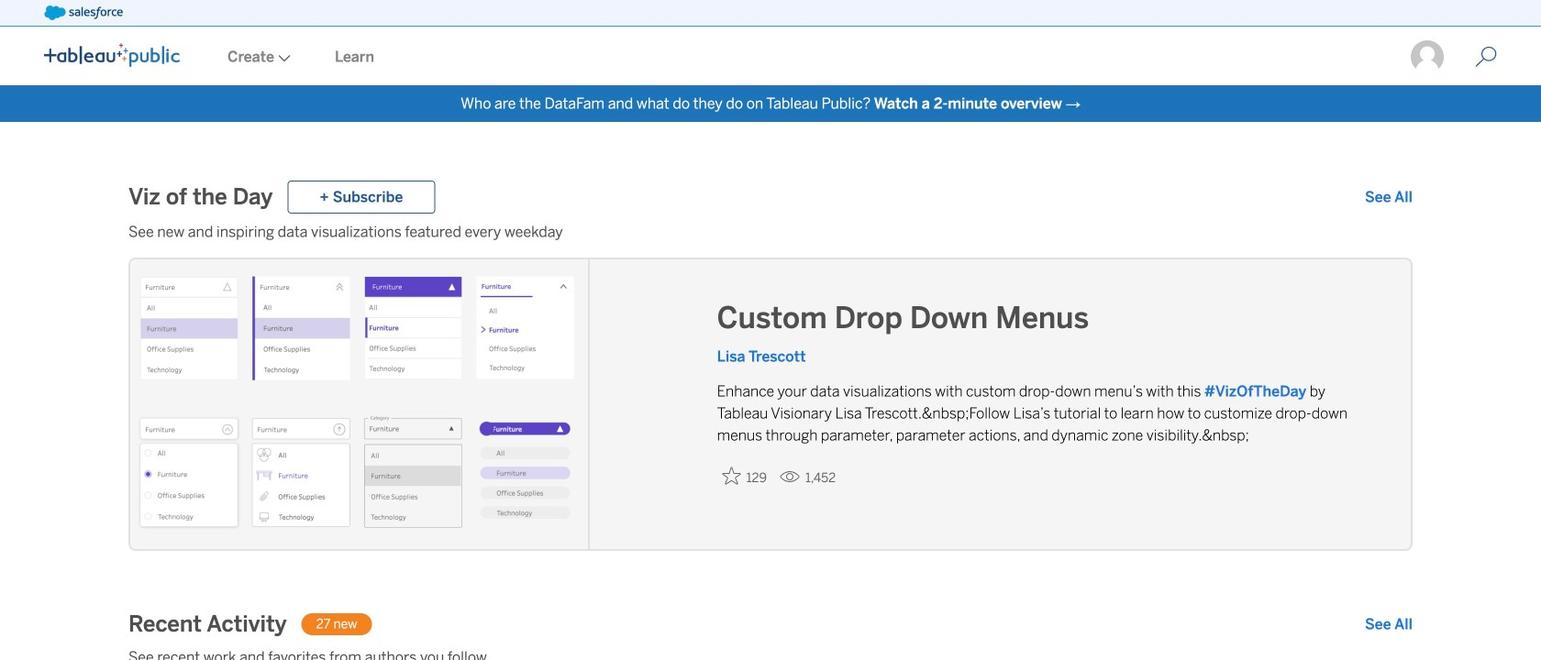 Task type: vqa. For each thing, say whether or not it's contained in the screenshot.
'Public'
no



Task type: locate. For each thing, give the bounding box(es) containing it.
see new and inspiring data visualizations featured every weekday element
[[128, 221, 1413, 243]]

Add Favorite button
[[717, 461, 773, 491]]

see recent work and favorites from authors you follow element
[[128, 647, 1413, 661]]

add favorite image
[[723, 467, 741, 485]]

salesforce logo image
[[44, 6, 123, 20]]

see all viz of the day element
[[1365, 186, 1413, 208]]

see all recent activity element
[[1365, 614, 1413, 636]]



Task type: describe. For each thing, give the bounding box(es) containing it.
go to search image
[[1453, 46, 1519, 68]]

create image
[[274, 55, 291, 62]]

tara.schultz image
[[1409, 39, 1446, 75]]

recent activity heading
[[128, 610, 287, 639]]

tableau public viz of the day image
[[130, 260, 590, 553]]

logo image
[[44, 43, 180, 67]]

viz of the day heading
[[128, 183, 273, 212]]



